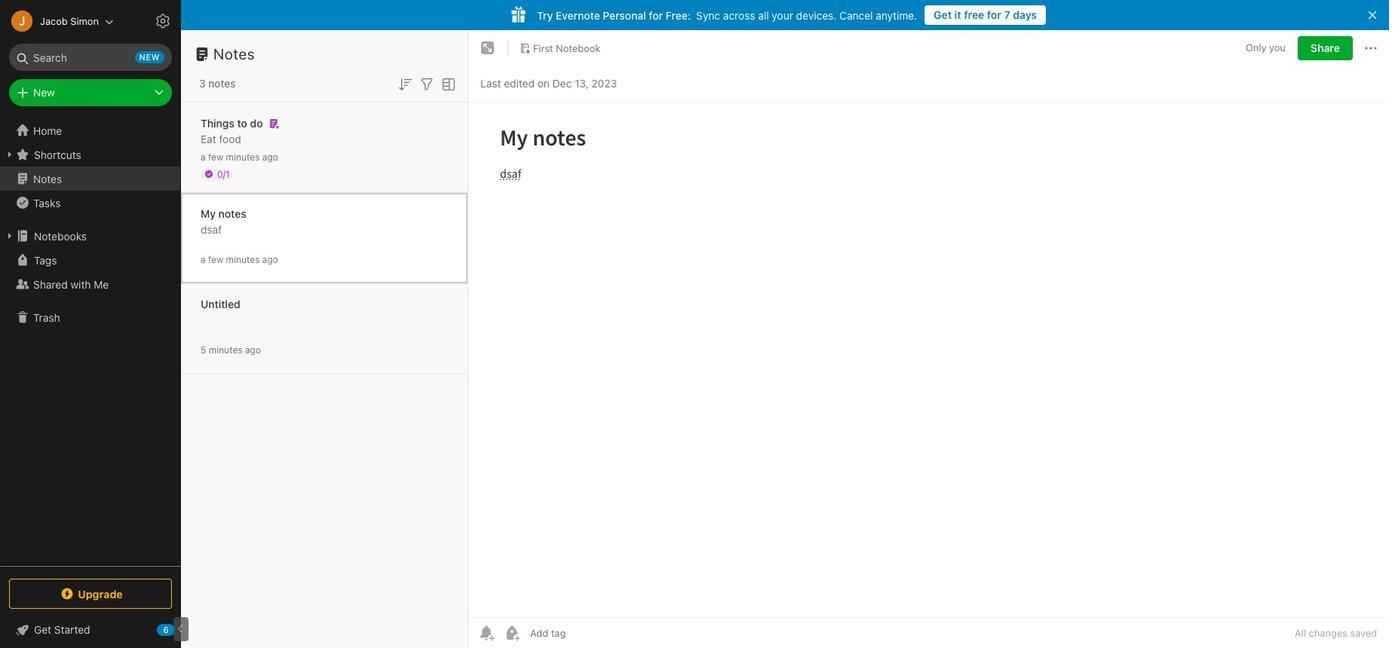 Task type: locate. For each thing, give the bounding box(es) containing it.
try evernote personal for free: sync across all your devices. cancel anytime.
[[537, 9, 917, 21]]

notes up 3 notes
[[213, 45, 255, 63]]

personal
[[603, 9, 646, 21]]

0 vertical spatial few
[[208, 151, 223, 163]]

home link
[[0, 118, 181, 143]]

dsaf
[[201, 223, 222, 236]]

0 vertical spatial notes
[[213, 45, 255, 63]]

More actions field
[[1362, 36, 1380, 60]]

notebook
[[556, 42, 601, 54]]

View options field
[[436, 74, 458, 93]]

1 vertical spatial a
[[201, 254, 206, 265]]

2 few from the top
[[208, 254, 223, 265]]

minutes down my notes dsaf
[[226, 254, 260, 265]]

notes link
[[0, 167, 180, 191]]

get left started
[[34, 624, 51, 637]]

notebooks link
[[0, 224, 180, 248]]

jacob simon
[[40, 15, 99, 27]]

sync
[[696, 9, 720, 21]]

get
[[934, 8, 952, 21], [34, 624, 51, 637]]

untitled
[[201, 298, 240, 310]]

get it free for 7 days button
[[925, 5, 1046, 25]]

2 vertical spatial minutes
[[209, 344, 243, 356]]

1 vertical spatial few
[[208, 254, 223, 265]]

Sort options field
[[396, 74, 414, 93]]

tags
[[34, 254, 57, 267]]

trash link
[[0, 306, 180, 330]]

on
[[538, 77, 550, 89]]

0 vertical spatial notes
[[209, 77, 236, 90]]

notes right my
[[218, 207, 246, 220]]

0 vertical spatial a few minutes ago
[[201, 151, 278, 163]]

few down dsaf
[[208, 254, 223, 265]]

notes inside my notes dsaf
[[218, 207, 246, 220]]

notes for my notes dsaf
[[218, 207, 246, 220]]

try
[[537, 9, 553, 21]]

get for get started
[[34, 624, 51, 637]]

a down dsaf
[[201, 254, 206, 265]]

0 vertical spatial get
[[934, 8, 952, 21]]

to
[[237, 117, 247, 129]]

0 vertical spatial minutes
[[226, 151, 260, 163]]

first notebook button
[[514, 38, 606, 59]]

1 vertical spatial get
[[34, 624, 51, 637]]

notebooks
[[34, 230, 87, 243]]

first notebook
[[533, 42, 601, 54]]

new
[[139, 52, 160, 62]]

for
[[987, 8, 1002, 21], [649, 9, 663, 21]]

0 horizontal spatial for
[[649, 9, 663, 21]]

a
[[201, 151, 206, 163], [201, 254, 206, 265]]

1 for from the left
[[987, 8, 1002, 21]]

me
[[94, 278, 109, 291]]

0 horizontal spatial get
[[34, 624, 51, 637]]

get inside the help and learning task checklist field
[[34, 624, 51, 637]]

notes inside note list element
[[213, 45, 255, 63]]

tree
[[0, 118, 181, 566]]

for left free:
[[649, 9, 663, 21]]

ago
[[262, 151, 278, 163], [262, 254, 278, 265], [245, 344, 261, 356]]

a down eat
[[201, 151, 206, 163]]

notes
[[209, 77, 236, 90], [218, 207, 246, 220]]

1 few from the top
[[208, 151, 223, 163]]

your
[[772, 9, 793, 21]]

tags button
[[0, 248, 180, 272]]

evernote
[[556, 9, 600, 21]]

minutes down food
[[226, 151, 260, 163]]

few down eat food on the left of page
[[208, 151, 223, 163]]

cancel
[[840, 9, 873, 21]]

notes up tasks
[[33, 172, 62, 185]]

a few minutes ago
[[201, 151, 278, 163], [201, 254, 278, 265]]

for for free:
[[649, 9, 663, 21]]

food
[[219, 132, 241, 145]]

home
[[33, 124, 62, 137]]

1 horizontal spatial get
[[934, 8, 952, 21]]

upgrade
[[78, 588, 123, 601]]

settings image
[[154, 12, 172, 30]]

0 vertical spatial a
[[201, 151, 206, 163]]

shared
[[33, 278, 68, 291]]

1 vertical spatial a few minutes ago
[[201, 254, 278, 265]]

share button
[[1298, 36, 1353, 60]]

my notes dsaf
[[201, 207, 246, 236]]

notes right 3
[[209, 77, 236, 90]]

few
[[208, 151, 223, 163], [208, 254, 223, 265]]

7
[[1004, 8, 1011, 21]]

1 vertical spatial notes
[[218, 207, 246, 220]]

Add tag field
[[529, 627, 642, 640]]

1 horizontal spatial for
[[987, 8, 1002, 21]]

a few minutes ago down my notes dsaf
[[201, 254, 278, 265]]

tasks button
[[0, 191, 180, 215]]

1 vertical spatial notes
[[33, 172, 62, 185]]

a few minutes ago down food
[[201, 151, 278, 163]]

for inside button
[[987, 8, 1002, 21]]

simon
[[70, 15, 99, 27]]

shared with me
[[33, 278, 109, 291]]

notes
[[213, 45, 255, 63], [33, 172, 62, 185]]

get it free for 7 days
[[934, 8, 1037, 21]]

it
[[955, 8, 962, 21]]

2 for from the left
[[649, 9, 663, 21]]

get left it
[[934, 8, 952, 21]]

all
[[1295, 628, 1306, 640]]

shared with me link
[[0, 272, 180, 296]]

minutes right 5
[[209, 344, 243, 356]]

minutes
[[226, 151, 260, 163], [226, 254, 260, 265], [209, 344, 243, 356]]

get inside button
[[934, 8, 952, 21]]

5
[[201, 344, 206, 356]]

eat food
[[201, 132, 241, 145]]

1 horizontal spatial notes
[[213, 45, 255, 63]]

across
[[723, 9, 755, 21]]

for left 7
[[987, 8, 1002, 21]]



Task type: vqa. For each thing, say whether or not it's contained in the screenshot.
6
yes



Task type: describe. For each thing, give the bounding box(es) containing it.
last
[[481, 77, 501, 89]]

get for get it free for 7 days
[[934, 8, 952, 21]]

share
[[1311, 41, 1340, 54]]

0 vertical spatial ago
[[262, 151, 278, 163]]

0/1
[[217, 169, 230, 180]]

add a reminder image
[[477, 625, 496, 643]]

eat
[[201, 132, 216, 145]]

click to collapse image
[[175, 621, 187, 639]]

only you
[[1246, 42, 1286, 54]]

Search text field
[[20, 44, 161, 71]]

days
[[1013, 8, 1037, 21]]

things to do
[[201, 117, 263, 129]]

1 vertical spatial ago
[[262, 254, 278, 265]]

dec
[[553, 77, 572, 89]]

free
[[964, 8, 985, 21]]

Note Editor text field
[[468, 103, 1389, 618]]

all
[[758, 9, 769, 21]]

13,
[[575, 77, 589, 89]]

tree containing home
[[0, 118, 181, 566]]

my
[[201, 207, 216, 220]]

shortcuts
[[34, 148, 81, 161]]

1 vertical spatial minutes
[[226, 254, 260, 265]]

Add filters field
[[418, 74, 436, 93]]

new
[[33, 86, 55, 99]]

1 a few minutes ago from the top
[[201, 151, 278, 163]]

0 horizontal spatial notes
[[33, 172, 62, 185]]

jacob
[[40, 15, 68, 27]]

for for 7
[[987, 8, 1002, 21]]

3
[[199, 77, 206, 90]]

free:
[[666, 9, 691, 21]]

note window element
[[468, 30, 1389, 649]]

note list element
[[181, 30, 468, 649]]

shortcuts button
[[0, 143, 180, 167]]

6
[[163, 625, 169, 635]]

expand notebooks image
[[4, 230, 16, 242]]

edited
[[504, 77, 535, 89]]

changes
[[1309, 628, 1348, 640]]

started
[[54, 624, 90, 637]]

with
[[71, 278, 91, 291]]

do
[[250, 117, 263, 129]]

devices.
[[796, 9, 837, 21]]

add filters image
[[418, 75, 436, 93]]

trash
[[33, 311, 60, 324]]

anytime.
[[876, 9, 917, 21]]

all changes saved
[[1295, 628, 1377, 640]]

2 vertical spatial ago
[[245, 344, 261, 356]]

new search field
[[20, 44, 164, 71]]

add tag image
[[503, 625, 521, 643]]

1 a from the top
[[201, 151, 206, 163]]

last edited on dec 13, 2023
[[481, 77, 617, 89]]

Help and Learning task checklist field
[[0, 619, 181, 643]]

upgrade button
[[9, 579, 172, 610]]

you
[[1270, 42, 1286, 54]]

more actions image
[[1362, 39, 1380, 57]]

tasks
[[33, 197, 61, 209]]

2023
[[592, 77, 617, 89]]

2 a few minutes ago from the top
[[201, 254, 278, 265]]

expand note image
[[479, 39, 497, 57]]

notes for 3 notes
[[209, 77, 236, 90]]

first
[[533, 42, 553, 54]]

5 minutes ago
[[201, 344, 261, 356]]

things
[[201, 117, 235, 129]]

only
[[1246, 42, 1267, 54]]

Account field
[[0, 6, 114, 36]]

new button
[[9, 79, 172, 106]]

2 a from the top
[[201, 254, 206, 265]]

get started
[[34, 624, 90, 637]]

saved
[[1351, 628, 1377, 640]]

3 notes
[[199, 77, 236, 90]]



